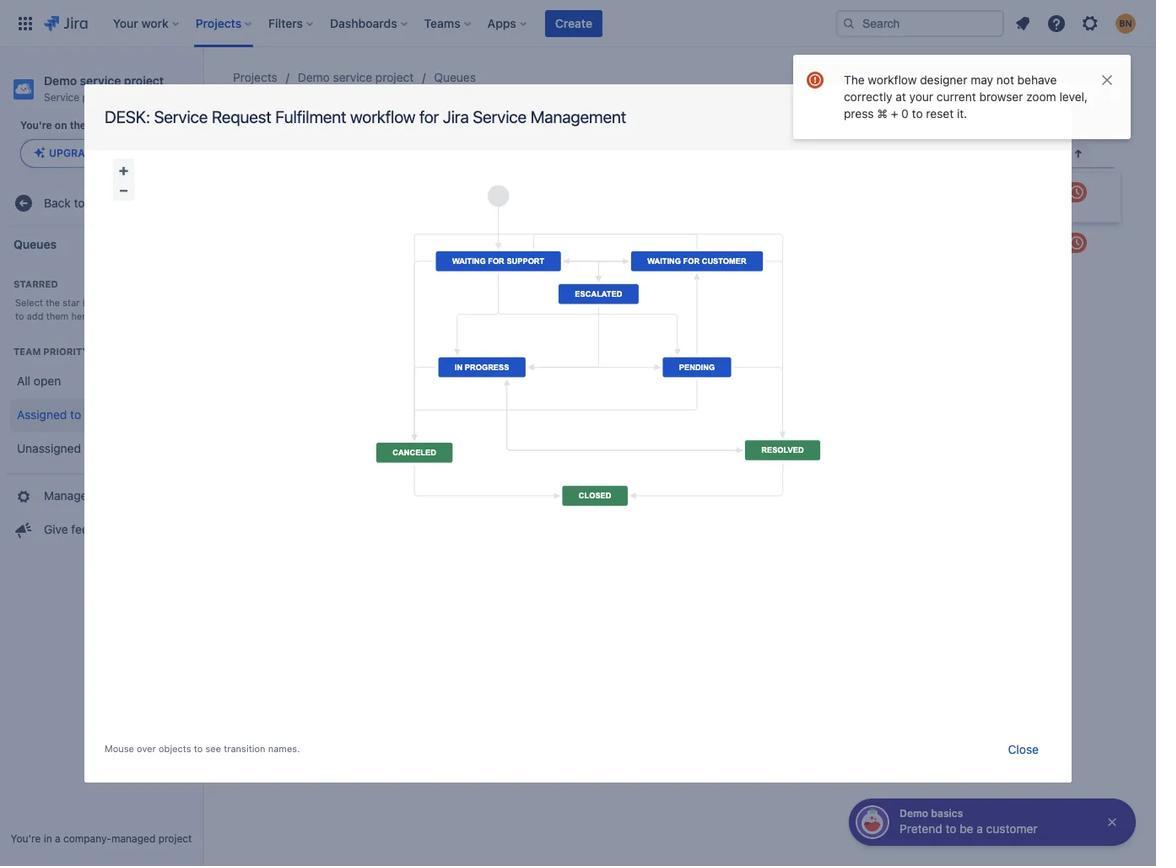 Task type: describe. For each thing, give the bounding box(es) containing it.
team
[[14, 346, 41, 357]]

objects
[[159, 743, 191, 754]]

you're on the free plan
[[20, 119, 135, 132]]

0 vertical spatial assigned to me
[[236, 89, 372, 113]]

time to resolution
[[968, 146, 1068, 160]]

t button
[[271, 143, 285, 164]]

star
[[63, 297, 80, 308]]

create
[[555, 16, 593, 30]]

close image
[[1106, 816, 1119, 830]]

customer inside capturing customer email requests
[[474, 232, 526, 246]]

mouse
[[105, 743, 134, 754]]

demo for demo service project service project
[[44, 73, 77, 88]]

to left see
[[194, 743, 203, 754]]

the
[[844, 76, 865, 90]]

request?
[[471, 181, 518, 196]]

0
[[902, 110, 909, 124]]

project for demo service project service project
[[124, 73, 164, 88]]

1 horizontal spatial queues
[[434, 70, 476, 84]]

give feedback
[[44, 523, 122, 537]]

queues inside starred select the star icon next to your queues to add them here.
[[159, 297, 191, 308]]

1 vertical spatial workflow
[[350, 107, 416, 126]]

0 vertical spatial assigned
[[236, 89, 319, 113]]

behave
[[1018, 76, 1057, 90]]

projects
[[233, 70, 278, 84]]

current
[[937, 93, 976, 107]]

the for on
[[70, 119, 86, 132]]

0 vertical spatial me
[[345, 89, 372, 113]]

add
[[27, 310, 43, 321]]

them
[[46, 310, 69, 321]]

demo service project service project
[[44, 73, 164, 104]]

assigned to me inside team priority group
[[17, 408, 101, 422]]

requests
[[417, 249, 465, 263]]

it.
[[957, 110, 968, 124]]

free
[[89, 119, 111, 132]]

press
[[844, 110, 874, 124]]

company-
[[63, 833, 111, 846]]

workflow for view
[[743, 260, 794, 274]]

level,
[[1060, 93, 1088, 107]]

over
[[137, 743, 156, 754]]

what is a request?
[[417, 181, 518, 196]]

to inside team priority group
[[70, 408, 81, 422]]

back
[[44, 196, 71, 210]]

names.
[[268, 743, 300, 754]]

+ button
[[113, 158, 134, 179]]

icon
[[82, 297, 101, 308]]

what
[[417, 181, 446, 196]]

desk: service request fulfilment workflow for jira service management
[[105, 107, 626, 126]]

manage
[[44, 489, 87, 503]]

next
[[104, 297, 123, 308]]

status button
[[703, 143, 746, 164]]

in
[[44, 833, 52, 846]]

to down demo service project link
[[323, 89, 340, 113]]

service inside demo service project service project
[[44, 91, 79, 104]]

assigned to me link
[[10, 399, 192, 433]]

a inside "demo basics pretend to be a customer"
[[977, 822, 983, 837]]

service for demo service project
[[333, 70, 372, 84]]

1 vertical spatial +
[[119, 161, 129, 179]]

close
[[1008, 742, 1039, 757]]

2 horizontal spatial service
[[473, 107, 527, 126]]

example customer
[[592, 232, 646, 263]]

you're in a company-managed project
[[11, 833, 192, 846]]

plan
[[113, 119, 135, 132]]

correctly
[[844, 93, 893, 107]]

1 horizontal spatial service
[[154, 107, 208, 126]]

create button
[[545, 10, 603, 37]]

demo basics pretend to be a customer
[[900, 808, 1038, 837]]

capturing customer email requests
[[417, 232, 558, 263]]

time
[[968, 146, 995, 160]]

here.
[[71, 310, 94, 321]]

created
[[865, 146, 909, 160]]

designer
[[920, 76, 968, 90]]

demo for demo service project
[[298, 70, 330, 84]]

queues link
[[434, 68, 476, 88]]

issues
[[84, 442, 118, 456]]

you're for you're in a company-managed project
[[11, 833, 41, 846]]

create banner
[[0, 0, 1156, 47]]

view workflow
[[713, 260, 794, 274]]

a for you're in a company-managed project
[[55, 833, 60, 846]]

to left add
[[15, 310, 24, 321]]

what is a request? link
[[417, 181, 518, 196]]

project for back to project
[[88, 196, 126, 210]]

+ inside the workflow designer may not behave correctly at your current browser zoom level, press ⌘ + 0 to reset it.
[[891, 110, 898, 124]]

your inside the workflow designer may not behave correctly at your current browser zoom level, press ⌘ + 0 to reset it.
[[910, 93, 934, 107]]

browser
[[980, 93, 1023, 107]]

fulfilment
[[275, 107, 346, 126]]

back to project
[[44, 196, 126, 210]]

–
[[120, 182, 128, 197]]

demo for demo basics pretend to be a customer
[[900, 808, 929, 820]]

your inside starred select the star icon next to your queues to add them here.
[[137, 297, 156, 308]]

give
[[44, 523, 68, 537]]

starred group
[[7, 261, 196, 328]]

open
[[34, 374, 61, 388]]

customer inside "demo basics pretend to be a customer"
[[986, 822, 1038, 837]]

view workflow button
[[703, 247, 889, 288]]

customer
[[592, 249, 646, 263]]



Task type: vqa. For each thing, say whether or not it's contained in the screenshot.
the rightmost +
yes



Task type: locate. For each thing, give the bounding box(es) containing it.
0 horizontal spatial assigned
[[17, 408, 67, 422]]

service for demo service project service project
[[80, 73, 121, 88]]

0 horizontal spatial +
[[119, 161, 129, 179]]

workflow up at
[[868, 76, 917, 90]]

demo inside demo service project service project
[[44, 73, 77, 88]]

0 vertical spatial workflow
[[868, 76, 917, 90]]

be
[[960, 822, 974, 837]]

1 horizontal spatial me
[[345, 89, 372, 113]]

0 horizontal spatial assigned to me
[[17, 408, 101, 422]]

your right at
[[910, 93, 934, 107]]

1 vertical spatial queues
[[14, 237, 57, 251]]

1 horizontal spatial workflow
[[743, 260, 794, 274]]

demo inside "demo basics pretend to be a customer"
[[900, 808, 929, 820]]

starred
[[14, 279, 58, 290]]

queues up jira
[[434, 70, 476, 84]]

queues right "next"
[[159, 297, 191, 308]]

the up them
[[46, 297, 60, 308]]

to right back
[[74, 196, 85, 210]]

01:29
[[1011, 185, 1045, 199]]

assigned down all open on the top
[[17, 408, 67, 422]]

to up unassigned issues
[[70, 408, 81, 422]]

0 horizontal spatial queues
[[91, 489, 130, 503]]

resolution
[[1013, 146, 1068, 160]]

t
[[278, 146, 285, 160]]

0 vertical spatial you're
[[20, 119, 52, 132]]

assigned down projects "link"
[[236, 89, 319, 113]]

time to resolution button
[[961, 143, 1089, 164]]

transition
[[224, 743, 266, 754]]

me down all open link
[[84, 408, 101, 422]]

managed
[[111, 833, 156, 846]]

key button
[[311, 143, 339, 164]]

starred select the star icon next to your queues to add them here.
[[14, 279, 191, 321]]

workflow inside view workflow button
[[743, 260, 794, 274]]

unassigned issues
[[17, 442, 118, 456]]

assigned to me down projects "link"
[[236, 89, 372, 113]]

key
[[318, 146, 339, 160]]

reporter button
[[586, 143, 641, 164]]

request
[[212, 107, 271, 126]]

demo service project
[[298, 70, 414, 84]]

your right "next"
[[137, 297, 156, 308]]

your
[[910, 93, 934, 107], [137, 297, 156, 308]]

demo
[[298, 70, 330, 84], [44, 73, 77, 88], [900, 808, 929, 820]]

service right jira
[[473, 107, 527, 126]]

1 horizontal spatial queues
[[159, 297, 191, 308]]

1 horizontal spatial assigned
[[236, 89, 319, 113]]

1 vertical spatial assigned to me
[[17, 408, 101, 422]]

upgrade
[[49, 147, 99, 160]]

1 vertical spatial your
[[137, 297, 156, 308]]

the right the on
[[70, 119, 86, 132]]

0 horizontal spatial customer
[[474, 232, 526, 246]]

for
[[419, 107, 439, 126]]

the workflow designer may not behave correctly at your current browser zoom level, press ⌘ + 0 to reset it.
[[844, 76, 1088, 124]]

2 horizontal spatial demo
[[900, 808, 929, 820]]

to inside "demo basics pretend to be a customer"
[[946, 822, 957, 837]]

to left be
[[946, 822, 957, 837]]

not
[[997, 76, 1015, 90]]

to
[[323, 89, 340, 113], [912, 110, 923, 124], [998, 146, 1010, 160], [74, 196, 85, 210], [125, 297, 134, 308], [15, 310, 24, 321], [70, 408, 81, 422], [194, 743, 203, 754], [946, 822, 957, 837]]

1 horizontal spatial your
[[910, 93, 934, 107]]

at
[[896, 93, 906, 107]]

service up free
[[80, 73, 121, 88]]

assigned
[[236, 89, 319, 113], [17, 408, 67, 422]]

assigned to me up unassigned issues
[[17, 408, 101, 422]]

a right in
[[55, 833, 60, 846]]

oct 23 01:29 pm
[[969, 185, 1066, 199]]

reporter
[[592, 146, 641, 160]]

2 vertical spatial workflow
[[743, 260, 794, 274]]

1 vertical spatial customer
[[986, 822, 1038, 837]]

2 horizontal spatial workflow
[[868, 76, 917, 90]]

reset
[[926, 110, 954, 124]]

all open link
[[10, 365, 192, 399]]

me inside team priority group
[[84, 408, 101, 422]]

all
[[17, 374, 30, 388]]

feedback
[[71, 523, 122, 537]]

customer right be
[[986, 822, 1038, 837]]

priority
[[43, 346, 89, 357]]

service
[[44, 91, 79, 104], [154, 107, 208, 126], [473, 107, 527, 126]]

1 horizontal spatial a
[[461, 181, 468, 196]]

mouse over objects to see transition names.
[[105, 743, 300, 754]]

1 vertical spatial me
[[84, 408, 101, 422]]

see
[[205, 743, 221, 754]]

primary element
[[10, 0, 836, 47]]

1 horizontal spatial demo
[[298, 70, 330, 84]]

may
[[971, 76, 994, 90]]

you're left the on
[[20, 119, 52, 132]]

assigned inside team priority group
[[17, 408, 67, 422]]

0 vertical spatial +
[[891, 110, 898, 124]]

group
[[7, 473, 196, 553]]

workflow left for
[[350, 107, 416, 126]]

on
[[55, 119, 67, 132]]

you're for you're on the free plan
[[20, 119, 52, 132]]

Search field
[[836, 10, 1004, 37]]

to inside the workflow designer may not behave correctly at your current browser zoom level, press ⌘ + 0 to reset it.
[[912, 110, 923, 124]]

pm
[[1047, 185, 1066, 199]]

23
[[993, 185, 1008, 199]]

a right is
[[461, 181, 468, 196]]

project for demo service project
[[376, 70, 414, 84]]

summary
[[417, 146, 471, 160]]

1 vertical spatial the
[[46, 297, 60, 308]]

capturing
[[417, 232, 471, 246]]

upgrade button
[[21, 140, 111, 167]]

0 horizontal spatial me
[[84, 408, 101, 422]]

search image
[[842, 16, 856, 30]]

0 horizontal spatial queues
[[14, 237, 57, 251]]

0 vertical spatial customer
[[474, 232, 526, 246]]

service up desk: service request fulfilment workflow for jira service management
[[333, 70, 372, 84]]

1 horizontal spatial the
[[70, 119, 86, 132]]

ascending icon image
[[1068, 143, 1089, 164]]

0 horizontal spatial your
[[137, 297, 156, 308]]

2 horizontal spatial a
[[977, 822, 983, 837]]

oct
[[969, 185, 990, 199]]

workflow right view at top right
[[743, 260, 794, 274]]

workflow for the
[[868, 76, 917, 90]]

⌘
[[877, 110, 888, 124]]

0 horizontal spatial service
[[44, 91, 79, 104]]

demo up the on
[[44, 73, 77, 88]]

the
[[70, 119, 86, 132], [46, 297, 60, 308]]

star image
[[1064, 92, 1085, 112]]

0 horizontal spatial service
[[80, 73, 121, 88]]

me down demo service project link
[[345, 89, 372, 113]]

a right be
[[977, 822, 983, 837]]

example
[[592, 232, 638, 246]]

0 vertical spatial your
[[910, 93, 934, 107]]

give feedback button
[[7, 514, 196, 547]]

zoom
[[1027, 93, 1057, 107]]

workflow
[[868, 76, 917, 90], [350, 107, 416, 126], [743, 260, 794, 274]]

+ left 0
[[891, 110, 898, 124]]

summary button
[[411, 143, 471, 164]]

0 horizontal spatial workflow
[[350, 107, 416, 126]]

select
[[15, 297, 43, 308]]

the for select
[[46, 297, 60, 308]]

0 horizontal spatial demo
[[44, 73, 77, 88]]

all open
[[17, 374, 61, 388]]

a for what is a request?
[[461, 181, 468, 196]]

+ up –
[[119, 161, 129, 179]]

demo up fulfilment on the top
[[298, 70, 330, 84]]

project
[[376, 70, 414, 84], [124, 73, 164, 88], [82, 91, 116, 104], [88, 196, 126, 210], [158, 833, 192, 846]]

service inside demo service project service project
[[80, 73, 121, 88]]

demo up pretend at the bottom
[[900, 808, 929, 820]]

service right desk:
[[154, 107, 208, 126]]

group containing manage queues
[[7, 473, 196, 553]]

close button
[[999, 736, 1048, 763]]

jira image
[[44, 13, 88, 33], [44, 13, 88, 33]]

1 horizontal spatial assigned to me
[[236, 89, 372, 113]]

demo service project link
[[298, 68, 414, 88]]

desk:
[[105, 107, 150, 126]]

the inside starred select the star icon next to your queues to add them here.
[[46, 297, 60, 308]]

demo inside demo service project link
[[298, 70, 330, 84]]

jira
[[443, 107, 469, 126]]

pretend
[[900, 822, 943, 837]]

queues
[[434, 70, 476, 84], [14, 237, 57, 251]]

to inside button
[[998, 146, 1010, 160]]

0 vertical spatial queues
[[434, 70, 476, 84]]

management
[[531, 107, 626, 126]]

manage queues button
[[7, 480, 196, 514]]

to right time at the right top of page
[[998, 146, 1010, 160]]

queues inside button
[[91, 489, 130, 503]]

view
[[713, 260, 740, 274]]

0 horizontal spatial a
[[55, 833, 60, 846]]

queues up give feedback button
[[91, 489, 130, 503]]

you're left in
[[11, 833, 41, 846]]

+
[[891, 110, 898, 124], [119, 161, 129, 179]]

1 vertical spatial assigned
[[17, 408, 67, 422]]

1 horizontal spatial service
[[333, 70, 372, 84]]

to right 0
[[912, 110, 923, 124]]

0 vertical spatial queues
[[159, 297, 191, 308]]

unassigned issues link
[[10, 433, 192, 466]]

queues up the starred
[[14, 237, 57, 251]]

1 vertical spatial queues
[[91, 489, 130, 503]]

is
[[449, 181, 458, 196]]

projects link
[[233, 68, 278, 88]]

created button
[[858, 143, 909, 164]]

email
[[529, 232, 558, 246]]

team priority
[[14, 346, 89, 357]]

team priority group
[[7, 328, 196, 473]]

1 horizontal spatial customer
[[986, 822, 1038, 837]]

workflow inside the workflow designer may not behave correctly at your current browser zoom level, press ⌘ + 0 to reset it.
[[868, 76, 917, 90]]

customer left email
[[474, 232, 526, 246]]

service up the on
[[44, 91, 79, 104]]

1 vertical spatial you're
[[11, 833, 41, 846]]

0 horizontal spatial the
[[46, 297, 60, 308]]

manage queues
[[44, 489, 130, 503]]

0 vertical spatial the
[[70, 119, 86, 132]]

to right "next"
[[125, 297, 134, 308]]

customer
[[474, 232, 526, 246], [986, 822, 1038, 837]]

1 horizontal spatial +
[[891, 110, 898, 124]]



